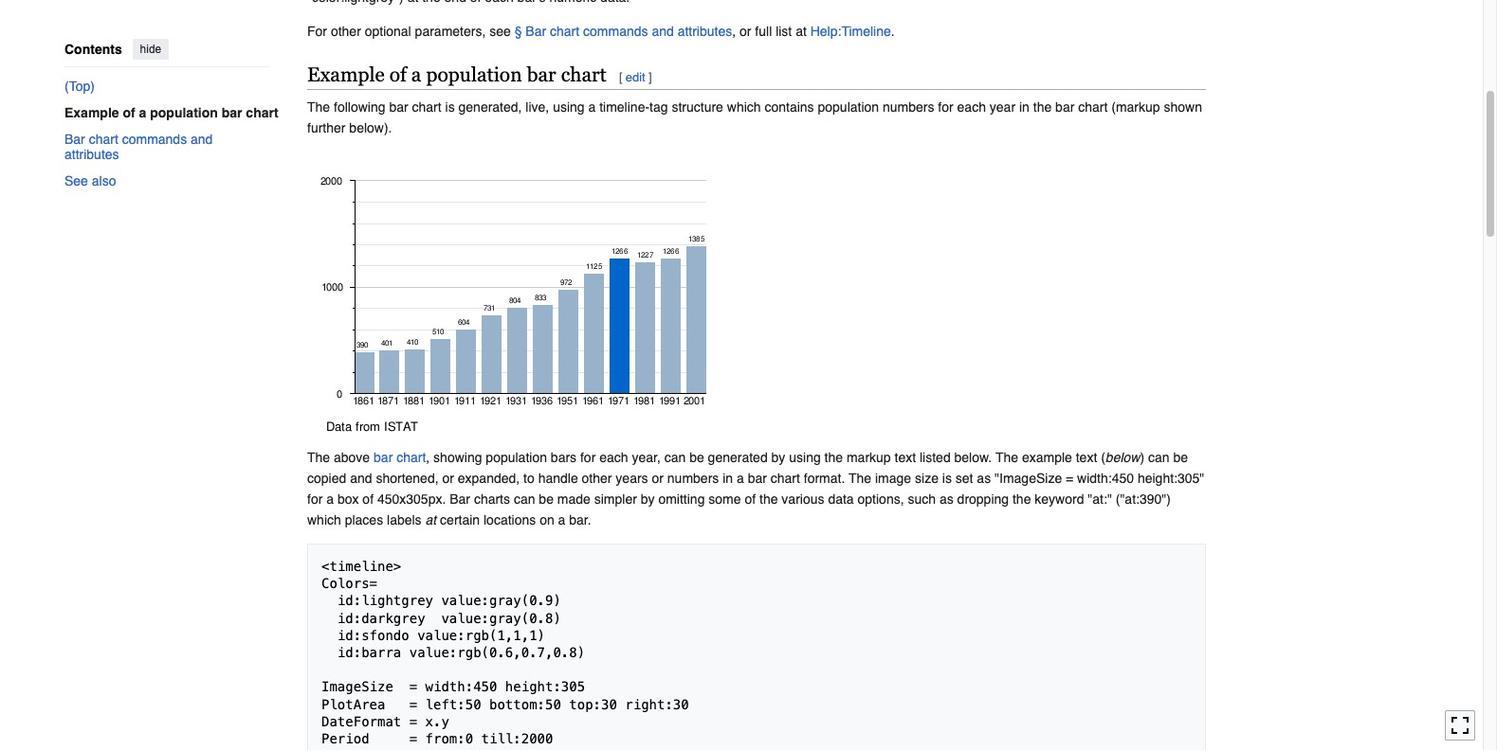 Task type: locate. For each thing, give the bounding box(es) containing it.
1 vertical spatial by
[[641, 492, 655, 507]]

and down example of a population bar chart 'link' at top left
[[191, 131, 213, 147]]

in
[[1019, 100, 1029, 115], [723, 471, 733, 486]]

a right on
[[558, 513, 565, 528]]

example of a population bar chart down parameters,
[[307, 64, 607, 86]]

below
[[1105, 450, 1140, 466]]

commands inside bar chart commands and attributes
[[122, 131, 187, 147]]

1 vertical spatial and
[[191, 131, 213, 147]]

1 horizontal spatial each
[[957, 100, 986, 115]]

population inside the following bar chart is generated, live, using a timeline-tag structure which contains population numbers for each year in the bar chart (markup shown further below).
[[818, 100, 879, 115]]

hide button
[[132, 39, 169, 60]]

years
[[616, 471, 648, 486]]

bar inside ) can be copied and shortened, or expanded, to handle other years or numbers in a bar chart format. the image size is set as "imagesize = width:450 height:305" for a box of 450x305px. bar charts can be made simpler by omitting some of the various data options, such as dropping the keyword "at:" ("at:390") which places labels
[[450, 492, 470, 507]]

4 = from the top
[[409, 732, 417, 747]]

bar up live,
[[527, 64, 556, 86]]

width:450 down (
[[1077, 471, 1134, 486]]

for other optional parameters, see § bar chart commands and attributes , or full list at help:timeline .
[[307, 24, 895, 39]]

2 text from the left
[[1076, 450, 1097, 466]]

<timeline> colors= id:lightgrey value:gray(0.9) id:darkgrey  value:gray(0.8) id:sfondo value:rgb(1,1,1) id:barra value:rgb(0.6,0.7,0.8) imagesize  = width:450 height:305 plotarea   = left:50 bottom:50 top:30 right:30 dateformat = x.y period     = from:0 till:2000 timeaxis   = orientatio
[[321, 559, 753, 751]]

1 = from the top
[[409, 680, 417, 695]]

which left contains
[[727, 100, 761, 115]]

the inside the following bar chart is generated, live, using a timeline-tag structure which contains population numbers for each year in the bar chart (markup shown further below).
[[1033, 100, 1052, 115]]

1 horizontal spatial other
[[582, 471, 612, 486]]

the following bar chart is generated, live, using a timeline-tag structure which contains population numbers for each year in the bar chart (markup shown further below).
[[307, 100, 1202, 136]]

and inside bar chart commands and attributes
[[191, 131, 213, 147]]

, left the full
[[732, 24, 736, 39]]

example up following
[[307, 64, 385, 86]]

width:450 inside ) can be copied and shortened, or expanded, to handle other years or numbers in a bar chart format. the image size is set as "imagesize = width:450 height:305" for a box of 450x305px. bar charts can be made simpler by omitting some of the various data options, such as dropping the keyword "at:" ("at:390") which places labels
[[1077, 471, 1134, 486]]

can right year,
[[664, 450, 686, 466]]

0 vertical spatial example of a population bar chart
[[307, 64, 607, 86]]

keyword
[[1035, 492, 1084, 507]]

for down copied
[[307, 492, 323, 507]]

population up generated, at top left
[[426, 64, 522, 86]]

shown
[[1164, 100, 1202, 115]]

for
[[938, 100, 953, 115], [580, 450, 596, 466], [307, 492, 323, 507]]

id:darkgrey
[[337, 611, 425, 626]]

1 vertical spatial numbers
[[667, 471, 719, 486]]

text left (
[[1076, 450, 1097, 466]]

0 horizontal spatial numbers
[[667, 471, 719, 486]]

the up further
[[307, 100, 330, 115]]

population down the (top) link
[[150, 105, 218, 120]]

0 horizontal spatial each
[[599, 450, 628, 466]]

0 horizontal spatial is
[[445, 100, 455, 115]]

and
[[652, 24, 674, 39], [191, 131, 213, 147], [350, 471, 372, 486]]

1 horizontal spatial using
[[789, 450, 821, 466]]

2 horizontal spatial for
[[938, 100, 953, 115]]

0 horizontal spatial text
[[895, 450, 916, 466]]

1 vertical spatial commands
[[122, 131, 187, 147]]

at right list
[[796, 24, 807, 39]]

bar
[[527, 64, 556, 86], [389, 100, 408, 115], [1055, 100, 1075, 115], [222, 105, 242, 120], [374, 450, 393, 466], [748, 471, 767, 486]]

0 horizontal spatial and
[[191, 131, 213, 147]]

example of a population bar chart down the (top) link
[[64, 105, 278, 120]]

other right for
[[331, 24, 361, 39]]

0 horizontal spatial which
[[307, 513, 341, 528]]

width:450 up left:50
[[425, 680, 497, 695]]

and up ]
[[652, 24, 674, 39]]

as right the set
[[977, 471, 991, 486]]

options,
[[858, 492, 904, 507]]

1 vertical spatial is
[[942, 471, 952, 486]]

[ edit ]
[[619, 70, 652, 85]]

0 horizontal spatial example
[[64, 105, 119, 120]]

0 vertical spatial commands
[[583, 24, 648, 39]]

live,
[[526, 100, 549, 115]]

example of a population bar chart link
[[64, 99, 284, 126]]

value:gray(0.9)
[[441, 594, 561, 609]]

using
[[553, 100, 585, 115], [789, 450, 821, 466]]

1 horizontal spatial as
[[977, 471, 991, 486]]

1 vertical spatial attributes
[[64, 147, 119, 162]]

right:30
[[625, 697, 689, 713]]

markup
[[847, 450, 891, 466]]

which
[[727, 100, 761, 115], [307, 513, 341, 528]]

at right "labels"
[[425, 513, 436, 528]]

2 = from the top
[[409, 697, 417, 713]]

be up height:305"
[[1173, 450, 1188, 466]]

population
[[426, 64, 522, 86], [818, 100, 879, 115], [150, 105, 218, 120], [486, 450, 547, 466]]

is left generated, at top left
[[445, 100, 455, 115]]

.
[[891, 24, 895, 39]]

bar chart commands and attributes link
[[64, 126, 269, 167]]

a left box
[[326, 492, 334, 507]]

can down to
[[514, 492, 535, 507]]

1 vertical spatial width:450
[[425, 680, 497, 695]]

population up to
[[486, 450, 547, 466]]

below).
[[349, 120, 392, 136]]

= left from:0
[[409, 732, 417, 747]]

bar chart link
[[374, 450, 426, 466]]

using right live,
[[553, 100, 585, 115]]

as right such
[[939, 492, 953, 507]]

which down box
[[307, 513, 341, 528]]

0 horizontal spatial width:450
[[425, 680, 497, 695]]

be
[[689, 450, 704, 466], [1173, 450, 1188, 466], [539, 492, 554, 507]]

numbers inside ) can be copied and shortened, or expanded, to handle other years or numbers in a bar chart format. the image size is set as "imagesize = width:450 height:305" for a box of 450x305px. bar charts can be made simpler by omitting some of the various data options, such as dropping the keyword "at:" ("at:390") which places labels
[[667, 471, 719, 486]]

0 vertical spatial and
[[652, 24, 674, 39]]

in right year
[[1019, 100, 1029, 115]]

value:gray(0.8)
[[441, 611, 561, 626]]

the right below.
[[996, 450, 1018, 466]]

timeline-
[[599, 100, 650, 115]]

by down years
[[641, 492, 655, 507]]

other inside ) can be copied and shortened, or expanded, to handle other years or numbers in a bar chart format. the image size is set as "imagesize = width:450 height:305" for a box of 450x305px. bar charts can be made simpler by omitting some of the various data options, such as dropping the keyword "at:" ("at:390") which places labels
[[582, 471, 612, 486]]

1 vertical spatial ,
[[426, 450, 430, 466]]

numbers down . on the top of the page
[[883, 100, 934, 115]]

from:0
[[425, 732, 473, 747]]

1 horizontal spatial width:450
[[1077, 471, 1134, 486]]

0 vertical spatial ,
[[732, 24, 736, 39]]

list
[[776, 24, 792, 39]]

0 vertical spatial is
[[445, 100, 455, 115]]

dateformat
[[321, 715, 401, 730]]

2 vertical spatial and
[[350, 471, 372, 486]]

= right timeaxis
[[409, 749, 417, 751]]

example down (top)
[[64, 105, 119, 120]]

height:305
[[505, 680, 585, 695]]

bar down generated
[[748, 471, 767, 486]]

also
[[92, 173, 116, 188]]

by inside ) can be copied and shortened, or expanded, to handle other years or numbers in a bar chart format. the image size is set as "imagesize = width:450 height:305" for a box of 450x305px. bar charts can be made simpler by omitting some of the various data options, such as dropping the keyword "at:" ("at:390") which places labels
[[641, 492, 655, 507]]

1 vertical spatial as
[[939, 492, 953, 507]]

of inside 'link'
[[123, 105, 135, 120]]

of right some
[[745, 492, 756, 507]]

bar inside bar chart commands and attributes
[[64, 131, 85, 147]]

0 horizontal spatial commands
[[122, 131, 187, 147]]

can right )
[[1148, 450, 1170, 466]]

2 horizontal spatial be
[[1173, 450, 1188, 466]]

to
[[523, 471, 534, 486]]

bar up the see
[[64, 131, 85, 147]]

= left the "x.y"
[[409, 715, 417, 730]]

the down markup
[[849, 471, 871, 486]]

by right generated
[[771, 450, 785, 466]]

size
[[915, 471, 939, 486]]

format.
[[804, 471, 845, 486]]

text
[[895, 450, 916, 466], [1076, 450, 1097, 466]]

2 vertical spatial for
[[307, 492, 323, 507]]

0 horizontal spatial at
[[425, 513, 436, 528]]

bar inside ) can be copied and shortened, or expanded, to handle other years or numbers in a bar chart format. the image size is set as "imagesize = width:450 height:305" for a box of 450x305px. bar charts can be made simpler by omitting some of the various data options, such as dropping the keyword "at:" ("at:390") which places labels
[[748, 471, 767, 486]]

can
[[664, 450, 686, 466], [1148, 450, 1170, 466], [514, 492, 535, 507]]

colors=
[[321, 577, 377, 592]]

the left various
[[759, 492, 778, 507]]

width:450
[[1077, 471, 1134, 486], [425, 680, 497, 695]]

0 vertical spatial attributes
[[678, 24, 732, 39]]

using inside the following bar chart is generated, live, using a timeline-tag structure which contains population numbers for each year in the bar chart (markup shown further below).
[[553, 100, 585, 115]]

0 vertical spatial other
[[331, 24, 361, 39]]

for left year
[[938, 100, 953, 115]]

the up copied
[[307, 450, 330, 466]]

1 vertical spatial other
[[582, 471, 612, 486]]

in up some
[[723, 471, 733, 486]]

above
[[334, 450, 370, 466]]

0 horizontal spatial example of a population bar chart
[[64, 105, 278, 120]]

1 vertical spatial using
[[789, 450, 821, 466]]

0 horizontal spatial for
[[307, 492, 323, 507]]

1 horizontal spatial attributes
[[678, 24, 732, 39]]

or
[[740, 24, 751, 39], [442, 471, 454, 486], [652, 471, 664, 486]]

bar down the (top) link
[[222, 105, 242, 120]]

1 horizontal spatial be
[[689, 450, 704, 466]]

certain
[[440, 513, 480, 528]]

2 horizontal spatial and
[[652, 24, 674, 39]]

listed
[[920, 450, 951, 466]]

each left year
[[957, 100, 986, 115]]

0 vertical spatial at
[[796, 24, 807, 39]]

0 vertical spatial width:450
[[1077, 471, 1134, 486]]

and inside ) can be copied and shortened, or expanded, to handle other years or numbers in a bar chart format. the image size is set as "imagesize = width:450 height:305" for a box of 450x305px. bar charts can be made simpler by omitting some of the various data options, such as dropping the keyword "at:" ("at:390") which places labels
[[350, 471, 372, 486]]

0 vertical spatial as
[[977, 471, 991, 486]]

2 horizontal spatial or
[[740, 24, 751, 39]]

be left generated
[[689, 450, 704, 466]]

plotarea
[[321, 697, 385, 713]]

or down year,
[[652, 471, 664, 486]]

1 vertical spatial each
[[599, 450, 628, 466]]

0 vertical spatial using
[[553, 100, 585, 115]]

for right 'bars'
[[580, 450, 596, 466]]

= left left:50
[[409, 697, 417, 713]]

below.
[[954, 450, 992, 466]]

till:2000
[[481, 732, 553, 747]]

be up on
[[539, 492, 554, 507]]

each up years
[[599, 450, 628, 466]]

commands up [
[[583, 24, 648, 39]]

and down above in the bottom left of the page
[[350, 471, 372, 486]]

a up bar chart commands and attributes
[[139, 105, 146, 120]]

bottom:50
[[489, 697, 561, 713]]

1 horizontal spatial is
[[942, 471, 952, 486]]

attributes left the full
[[678, 24, 732, 39]]

the right year
[[1033, 100, 1052, 115]]

is
[[445, 100, 455, 115], [942, 471, 952, 486]]

0 horizontal spatial in
[[723, 471, 733, 486]]

simpler
[[594, 492, 637, 507]]

bars
[[551, 450, 577, 466]]

the
[[1033, 100, 1052, 115], [824, 450, 843, 466], [759, 492, 778, 507], [1013, 492, 1031, 507]]

) can be copied and shortened, or expanded, to handle other years or numbers in a bar chart format. the image size is set as "imagesize = width:450 height:305" for a box of 450x305px. bar charts can be made simpler by omitting some of the various data options, such as dropping the keyword "at:" ("at:390") which places labels
[[307, 450, 1204, 528]]

0 vertical spatial which
[[727, 100, 761, 115]]

bar.
[[569, 513, 591, 528]]

1 vertical spatial which
[[307, 513, 341, 528]]

other up simpler
[[582, 471, 612, 486]]

1 horizontal spatial numbers
[[883, 100, 934, 115]]

is left the set
[[942, 471, 952, 486]]

0 horizontal spatial using
[[553, 100, 585, 115]]

1 horizontal spatial example
[[307, 64, 385, 86]]

or left the full
[[740, 24, 751, 39]]

for inside the following bar chart is generated, live, using a timeline-tag structure which contains population numbers for each year in the bar chart (markup shown further below).
[[938, 100, 953, 115]]

numbers inside the following bar chart is generated, live, using a timeline-tag structure which contains population numbers for each year in the bar chart (markup shown further below).
[[883, 100, 934, 115]]

1 vertical spatial example of a population bar chart
[[64, 105, 278, 120]]

numbers
[[883, 100, 934, 115], [667, 471, 719, 486]]

of up bar chart commands and attributes
[[123, 105, 135, 120]]

0 vertical spatial example
[[307, 64, 385, 86]]

1 horizontal spatial in
[[1019, 100, 1029, 115]]

commands down example of a population bar chart 'link' at top left
[[122, 131, 187, 147]]

0 vertical spatial numbers
[[883, 100, 934, 115]]

a down parameters,
[[411, 64, 421, 86]]

such
[[908, 492, 936, 507]]

0 horizontal spatial or
[[442, 471, 454, 486]]

= right imagesize
[[409, 680, 417, 695]]

population right contains
[[818, 100, 879, 115]]

3 = from the top
[[409, 715, 417, 730]]

at
[[796, 24, 807, 39], [425, 513, 436, 528]]

0 horizontal spatial attributes
[[64, 147, 119, 162]]

1 vertical spatial for
[[580, 450, 596, 466]]

contains
[[765, 100, 814, 115]]

0 horizontal spatial bar
[[64, 131, 85, 147]]

2 horizontal spatial can
[[1148, 450, 1170, 466]]

1 horizontal spatial text
[[1076, 450, 1097, 466]]

450x305px.
[[377, 492, 446, 507]]

1 horizontal spatial and
[[350, 471, 372, 486]]

tag
[[650, 100, 668, 115]]

a left timeline- on the left of page
[[588, 100, 596, 115]]

1 text from the left
[[895, 450, 916, 466]]

attributes up see also
[[64, 147, 119, 162]]

1 vertical spatial bar
[[450, 492, 470, 507]]

for inside ) can be copied and shortened, or expanded, to handle other years or numbers in a bar chart format. the image size is set as "imagesize = width:450 height:305" for a box of 450x305px. bar charts can be made simpler by omitting some of the various data options, such as dropping the keyword "at:" ("at:390") which places labels
[[307, 492, 323, 507]]

0 vertical spatial each
[[957, 100, 986, 115]]

1 horizontal spatial bar
[[450, 492, 470, 507]]

which inside the following bar chart is generated, live, using a timeline-tag structure which contains population numbers for each year in the bar chart (markup shown further below).
[[727, 100, 761, 115]]

numbers up omitting
[[667, 471, 719, 486]]

the inside ) can be copied and shortened, or expanded, to handle other years or numbers in a bar chart format. the image size is set as "imagesize = width:450 height:305" for a box of 450x305px. bar charts can be made simpler by omitting some of the various data options, such as dropping the keyword "at:" ("at:390") which places labels
[[849, 471, 871, 486]]

bar up the certain
[[450, 492, 470, 507]]

handle
[[538, 471, 578, 486]]

width:450 inside <timeline> colors= id:lightgrey value:gray(0.9) id:darkgrey  value:gray(0.8) id:sfondo value:rgb(1,1,1) id:barra value:rgb(0.6,0.7,0.8) imagesize  = width:450 height:305 plotarea   = left:50 bottom:50 top:30 right:30 dateformat = x.y period     = from:0 till:2000 timeaxis   = orientatio
[[425, 680, 497, 695]]

the above bar chart , showing population bars for each year, can be generated by using the markup text listed below. the example text ( below
[[307, 450, 1140, 466]]

or down 'showing'
[[442, 471, 454, 486]]

text up image
[[895, 450, 916, 466]]

0 vertical spatial for
[[938, 100, 953, 115]]

1 horizontal spatial which
[[727, 100, 761, 115]]

0 vertical spatial bar
[[64, 131, 85, 147]]

using up format.
[[789, 450, 821, 466]]

0 horizontal spatial by
[[641, 492, 655, 507]]

is inside the following bar chart is generated, live, using a timeline-tag structure which contains population numbers for each year in the bar chart (markup shown further below).
[[445, 100, 455, 115]]

population inside 'link'
[[150, 105, 218, 120]]

a
[[411, 64, 421, 86], [588, 100, 596, 115], [139, 105, 146, 120], [737, 471, 744, 486], [326, 492, 334, 507], [558, 513, 565, 528]]

x.y
[[425, 715, 449, 730]]

1 vertical spatial in
[[723, 471, 733, 486]]

, up shortened,
[[426, 450, 430, 466]]

,
[[732, 24, 736, 39], [426, 450, 430, 466]]

0 vertical spatial in
[[1019, 100, 1029, 115]]

1 horizontal spatial by
[[771, 450, 785, 466]]

id:barra
[[337, 646, 401, 661]]

1 vertical spatial example
[[64, 105, 119, 120]]



Task type: vqa. For each thing, say whether or not it's contained in the screenshot.
is to the left
yes



Task type: describe. For each thing, give the bounding box(es) containing it.
of right box
[[363, 492, 374, 507]]

chart inside 'link'
[[246, 105, 278, 120]]

dropping
[[957, 492, 1009, 507]]

shortened,
[[376, 471, 439, 486]]

1 vertical spatial at
[[425, 513, 436, 528]]

value:rgb(1,1,1)
[[417, 628, 545, 644]]

copied
[[307, 471, 346, 486]]

attributes inside bar chart commands and attributes
[[64, 147, 119, 162]]

made
[[557, 492, 591, 507]]

a inside 'link'
[[139, 105, 146, 120]]

help:timeline
[[810, 24, 891, 39]]

box
[[337, 492, 359, 507]]

year
[[990, 100, 1015, 115]]

1 horizontal spatial for
[[580, 450, 596, 466]]

is inside ) can be copied and shortened, or expanded, to handle other years or numbers in a bar chart format. the image size is set as "imagesize = width:450 height:305" for a box of 450x305px. bar charts can be made simpler by omitting some of the various data options, such as dropping the keyword "at:" ("at:390") which places labels
[[942, 471, 952, 486]]

bar right year
[[1055, 100, 1075, 115]]

1 horizontal spatial commands
[[583, 24, 648, 39]]

some
[[709, 492, 741, 507]]

bar chart commands and attributes
[[64, 131, 213, 162]]

structure
[[672, 100, 723, 115]]

image
[[875, 471, 911, 486]]

chart inside bar chart commands and attributes
[[89, 131, 118, 147]]

0 horizontal spatial be
[[539, 492, 554, 507]]

various
[[782, 492, 824, 507]]

contents
[[64, 42, 122, 57]]

0 horizontal spatial ,
[[426, 450, 430, 466]]

on
[[540, 513, 554, 528]]

id:lightgrey
[[337, 594, 433, 609]]

bar inside 'link'
[[222, 105, 242, 120]]

set
[[955, 471, 973, 486]]

the up format.
[[824, 450, 843, 466]]

in inside the following bar chart is generated, live, using a timeline-tag structure which contains population numbers for each year in the bar chart (markup shown further below).
[[1019, 100, 1029, 115]]

a inside the following bar chart is generated, live, using a timeline-tag structure which contains population numbers for each year in the bar chart (markup shown further below).
[[588, 100, 596, 115]]

timeaxis
[[321, 749, 385, 751]]

0 horizontal spatial other
[[331, 24, 361, 39]]

year,
[[632, 450, 661, 466]]

0 horizontal spatial as
[[939, 492, 953, 507]]

1 horizontal spatial can
[[664, 450, 686, 466]]

edit
[[626, 70, 645, 85]]

the inside the following bar chart is generated, live, using a timeline-tag structure which contains population numbers for each year in the bar chart (markup shown further below).
[[307, 100, 330, 115]]

see also link
[[64, 167, 269, 194]]

omitting
[[658, 492, 705, 507]]

top:30
[[569, 697, 617, 713]]

in inside ) can be copied and shortened, or expanded, to handle other years or numbers in a bar chart format. the image size is set as "imagesize = width:450 height:305" for a box of 450x305px. bar charts can be made simpler by omitting some of the various data options, such as dropping the keyword "at:" ("at:390") which places labels
[[723, 471, 733, 486]]

1 horizontal spatial ,
[[732, 24, 736, 39]]

a down generated
[[737, 471, 744, 486]]

(
[[1101, 450, 1105, 466]]

labels
[[387, 513, 422, 528]]

<timeline>
[[321, 559, 401, 575]]

parameters,
[[415, 24, 486, 39]]

following
[[334, 100, 385, 115]]

full
[[755, 24, 772, 39]]

0 horizontal spatial can
[[514, 492, 535, 507]]

see also
[[64, 173, 116, 188]]

generated
[[708, 450, 768, 466]]

"at:"
[[1088, 492, 1112, 507]]

chart inside ) can be copied and shortened, or expanded, to handle other years or numbers in a bar chart format. the image size is set as "imagesize = width:450 height:305" for a box of 450x305px. bar charts can be made simpler by omitting some of the various data options, such as dropping the keyword "at:" ("at:390") which places labels
[[771, 471, 800, 486]]

optional
[[365, 24, 411, 39]]

1 horizontal spatial example of a population bar chart
[[307, 64, 607, 86]]

"imagesize =
[[995, 471, 1073, 486]]

id:sfondo
[[337, 628, 409, 644]]

example inside example of a population bar chart 'link'
[[64, 105, 119, 120]]

the down "imagesize =
[[1013, 492, 1031, 507]]

§ bar
[[515, 24, 546, 39]]

value:rgb(0.6,0.7,0.8)
[[409, 646, 585, 661]]

1 horizontal spatial or
[[652, 471, 664, 486]]

see
[[489, 24, 511, 39]]

[
[[619, 70, 622, 85]]

example
[[1022, 450, 1072, 466]]

further
[[307, 120, 346, 136]]

showing
[[433, 450, 482, 466]]

help:timeline link
[[810, 24, 891, 39]]

bar right above in the bottom left of the page
[[374, 450, 393, 466]]

which inside ) can be copied and shortened, or expanded, to handle other years or numbers in a bar chart format. the image size is set as "imagesize = width:450 height:305" for a box of 450x305px. bar charts can be made simpler by omitting some of the various data options, such as dropping the keyword "at:" ("at:390") which places labels
[[307, 513, 341, 528]]

data
[[828, 492, 854, 507]]

(top)
[[64, 78, 95, 93]]

period
[[321, 732, 369, 747]]

at certain locations on a bar.
[[425, 513, 591, 528]]

for
[[307, 24, 327, 39]]

see
[[64, 173, 88, 188]]

places
[[345, 513, 383, 528]]

(markup
[[1111, 100, 1160, 115]]

§ bar chart commands and attributes link
[[515, 24, 732, 39]]

charts
[[474, 492, 510, 507]]

0 vertical spatial by
[[771, 450, 785, 466]]

of down optional
[[389, 64, 407, 86]]

]
[[648, 70, 652, 85]]

expanded,
[[458, 471, 520, 486]]

)
[[1140, 450, 1144, 466]]

each inside the following bar chart is generated, live, using a timeline-tag structure which contains population numbers for each year in the bar chart (markup shown further below).
[[957, 100, 986, 115]]

bar up below).
[[389, 100, 408, 115]]

fullscreen image
[[1451, 717, 1470, 736]]

hide
[[140, 43, 161, 56]]

locations
[[484, 513, 536, 528]]

1 horizontal spatial at
[[796, 24, 807, 39]]

example of a population bar chart inside example of a population bar chart 'link'
[[64, 105, 278, 120]]

generated,
[[458, 100, 522, 115]]

("at:390")
[[1116, 492, 1171, 507]]

5 = from the top
[[409, 749, 417, 751]]



